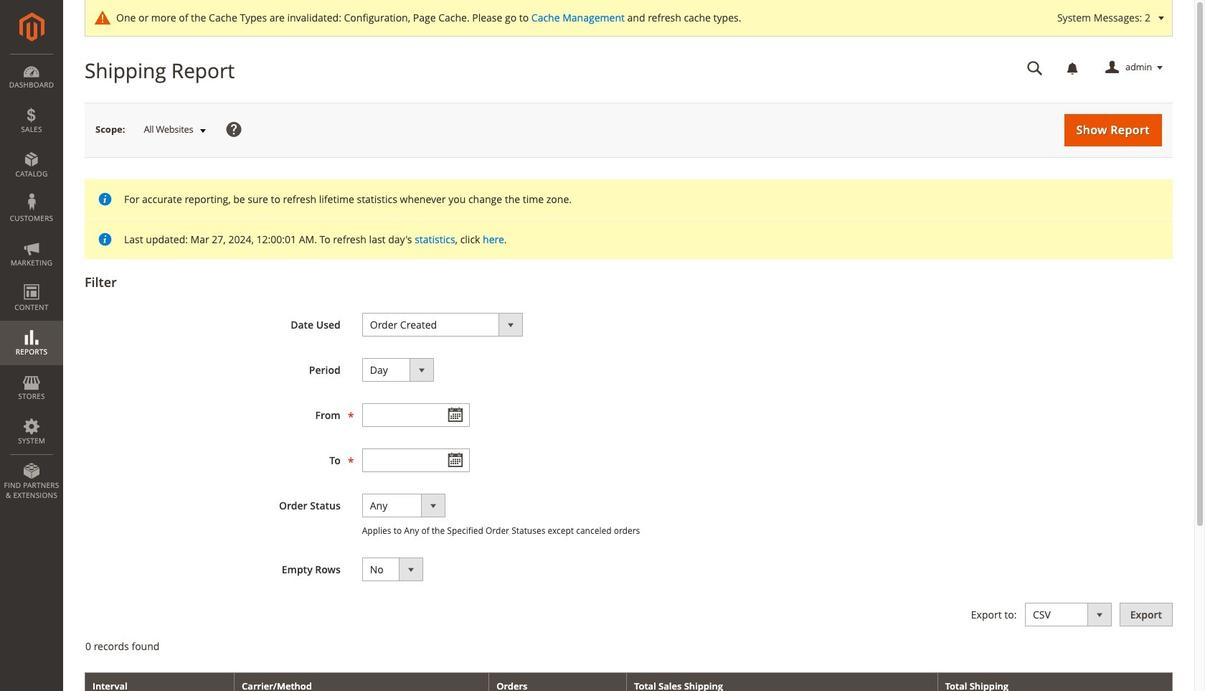 Task type: locate. For each thing, give the bounding box(es) containing it.
None text field
[[362, 449, 470, 472]]

menu bar
[[0, 54, 63, 508]]

None text field
[[1018, 55, 1054, 80], [362, 403, 470, 427], [1018, 55, 1054, 80], [362, 403, 470, 427]]



Task type: describe. For each thing, give the bounding box(es) containing it.
magento admin panel image
[[19, 12, 44, 42]]



